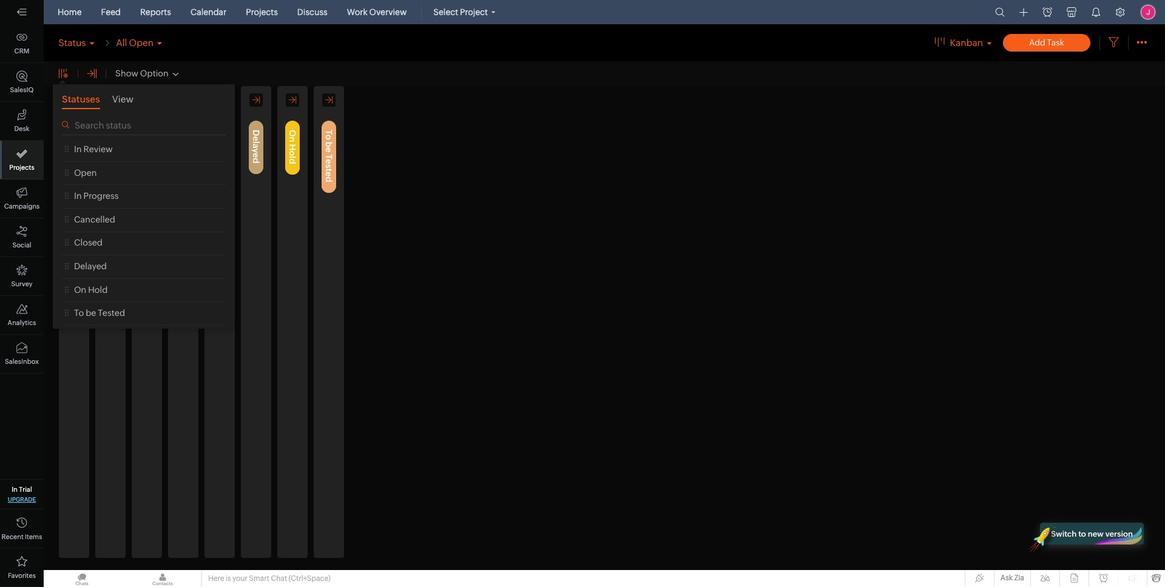 Task type: locate. For each thing, give the bounding box(es) containing it.
here
[[208, 575, 224, 583]]

projects
[[246, 7, 278, 17], [9, 164, 34, 171]]

discuss
[[297, 7, 328, 17]]

reports link
[[135, 0, 176, 24]]

crm link
[[0, 24, 44, 63]]

0 vertical spatial projects link
[[241, 0, 283, 24]]

1 horizontal spatial projects
[[246, 7, 278, 17]]

home
[[58, 7, 82, 17]]

1 vertical spatial projects link
[[0, 141, 44, 180]]

analytics link
[[0, 296, 44, 335]]

ask zia
[[1001, 574, 1025, 583]]

campaigns link
[[0, 180, 44, 219]]

calendar
[[191, 7, 227, 17]]

0 vertical spatial projects
[[246, 7, 278, 17]]

survey
[[11, 280, 33, 288]]

salesiq link
[[0, 63, 44, 102]]

projects left discuss
[[246, 7, 278, 17]]

projects up campaigns link
[[9, 164, 34, 171]]

projects link down desk
[[0, 141, 44, 180]]

select project
[[434, 7, 488, 17]]

campaigns
[[4, 203, 40, 210]]

here is your smart chat (ctrl+space)
[[208, 575, 331, 583]]

in trial upgrade
[[8, 486, 36, 503]]

0 horizontal spatial projects link
[[0, 141, 44, 180]]

favorites
[[8, 572, 36, 580]]

project
[[460, 7, 488, 17]]

overview
[[369, 7, 407, 17]]

contacts image
[[124, 571, 201, 588]]

1 horizontal spatial projects link
[[241, 0, 283, 24]]

projects link
[[241, 0, 283, 24], [0, 141, 44, 180]]

home link
[[53, 0, 87, 24]]

0 horizontal spatial projects
[[9, 164, 34, 171]]

chats image
[[44, 571, 120, 588]]

1 vertical spatial projects
[[9, 164, 34, 171]]

in
[[12, 486, 18, 494]]

projects link left discuss
[[241, 0, 283, 24]]

smart
[[249, 575, 270, 583]]

survey link
[[0, 257, 44, 296]]

marketplace image
[[1067, 7, 1077, 17]]

your
[[233, 575, 248, 583]]

search image
[[996, 7, 1005, 17]]

recent
[[2, 534, 24, 541]]

recent items
[[2, 534, 42, 541]]

work overview
[[347, 7, 407, 17]]



Task type: describe. For each thing, give the bounding box(es) containing it.
desk link
[[0, 102, 44, 141]]

salesinbox
[[5, 358, 39, 365]]

chat
[[271, 575, 287, 583]]

salesiq
[[10, 86, 34, 93]]

notifications image
[[1091, 7, 1101, 17]]

configure settings image
[[1116, 7, 1125, 17]]

work overview link
[[342, 0, 412, 24]]

upgrade
[[8, 497, 36, 503]]

feed
[[101, 7, 121, 17]]

reports
[[140, 7, 171, 17]]

social link
[[0, 219, 44, 257]]

ask
[[1001, 574, 1013, 583]]

(ctrl+space)
[[289, 575, 331, 583]]

trial
[[19, 486, 32, 494]]

items
[[25, 534, 42, 541]]

crm
[[14, 47, 29, 55]]

zia
[[1015, 574, 1025, 583]]

salesinbox link
[[0, 335, 44, 374]]

select
[[434, 7, 458, 17]]

is
[[226, 575, 231, 583]]

calendar link
[[186, 0, 231, 24]]

quick actions image
[[1020, 8, 1028, 17]]

social
[[12, 242, 31, 249]]

work
[[347, 7, 368, 17]]

feed link
[[96, 0, 126, 24]]

analytics
[[8, 319, 36, 327]]

timer image
[[1043, 7, 1053, 17]]

desk
[[14, 125, 29, 132]]

discuss link
[[293, 0, 332, 24]]



Task type: vqa. For each thing, say whether or not it's contained in the screenshot.
the Recent
yes



